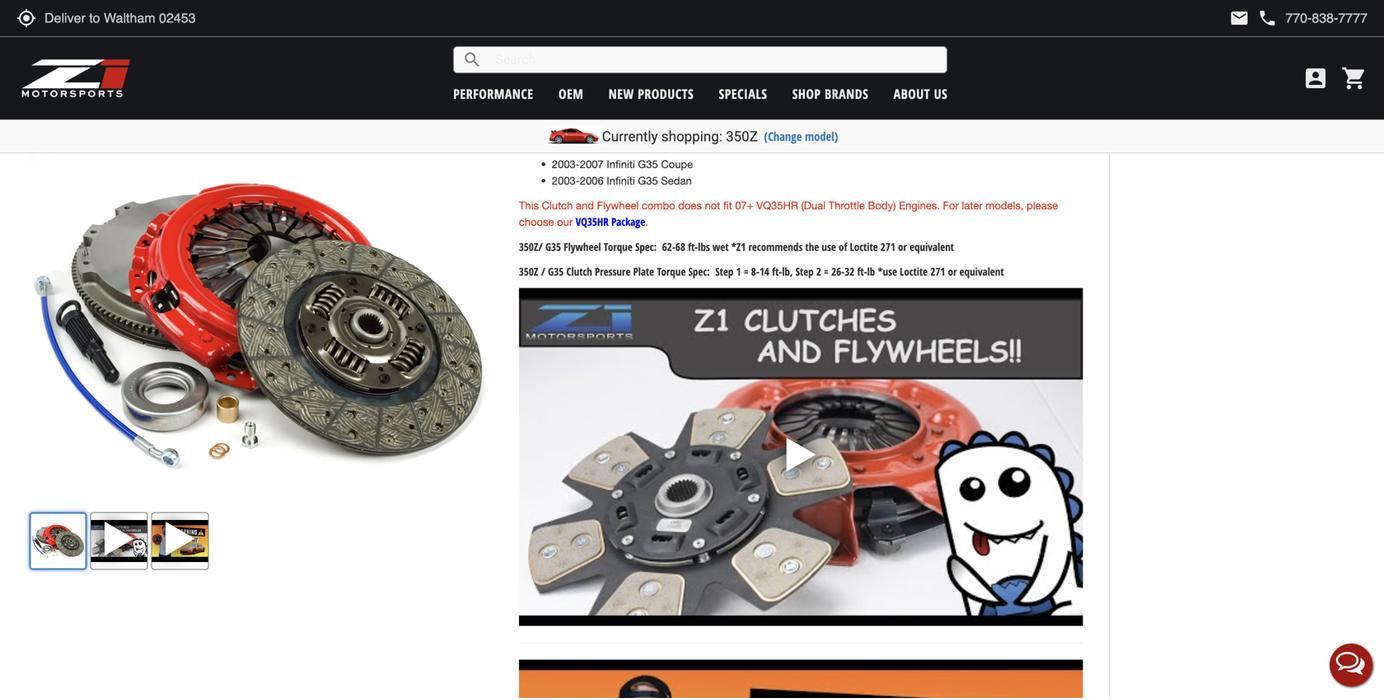 Task type: locate. For each thing, give the bounding box(es) containing it.
1 vertical spatial 2006
[[580, 174, 604, 187]]

or down engines. on the top right of the page
[[899, 239, 908, 254]]

350z/ g35 flywheel torque spec:  62-68 ft-lbs wet *z1 recommends the use of loctite 271 or equivalent
[[519, 239, 955, 254]]

equivalent down later
[[960, 264, 1005, 279]]

271 up *use
[[881, 239, 896, 254]]

350z inside '2003-2006 nissan 350z 2003-2007 infiniti g35 coupe 2003-2006 infiniti g35 sedan'
[[643, 141, 667, 154]]

0 vertical spatial torque
[[604, 239, 633, 254]]

350z left /
[[519, 264, 539, 279]]

2003- down 2007
[[552, 174, 580, 187]]

/
[[541, 264, 546, 279]]

2006
[[580, 141, 604, 154], [580, 174, 604, 187]]

currently
[[602, 128, 658, 145]]

1 horizontal spatial torque
[[657, 264, 686, 279]]

0 horizontal spatial loctite
[[850, 239, 878, 254]]

torque
[[604, 239, 633, 254], [657, 264, 686, 279]]

2003-
[[552, 141, 580, 154], [552, 158, 580, 171], [552, 174, 580, 187]]

1 vertical spatial equivalent
[[960, 264, 1005, 279]]

oem link
[[559, 85, 584, 103]]

350z
[[726, 128, 758, 145], [643, 141, 667, 154], [519, 264, 539, 279]]

1 vertical spatial flywheel
[[564, 239, 601, 254]]

2006 down 2007
[[580, 174, 604, 187]]

0 vertical spatial vq35hr
[[757, 199, 799, 212]]

271 right *use
[[931, 264, 946, 279]]

ft- right 32
[[858, 264, 868, 279]]

ft-
[[688, 239, 698, 254], [773, 264, 783, 279], [858, 264, 868, 279]]

350z up "coupe"
[[643, 141, 667, 154]]

1 horizontal spatial step
[[796, 264, 814, 279]]

step left 1
[[716, 264, 734, 279]]

2003- up 'and' on the top left
[[552, 158, 580, 171]]

loctite right 'of'
[[850, 239, 878, 254]]

2 step from the left
[[796, 264, 814, 279]]

vq35hr down 'and' on the top left
[[576, 214, 609, 229]]

clutch
[[542, 199, 573, 212], [567, 264, 593, 279]]

new products
[[609, 85, 694, 103]]

ft- right 68
[[688, 239, 698, 254]]

g35
[[638, 158, 658, 171], [638, 174, 658, 187], [546, 239, 561, 254], [548, 264, 564, 279]]

1 horizontal spatial =
[[824, 264, 829, 279]]

g35 up combo
[[638, 174, 658, 187]]

use
[[822, 239, 837, 254]]

torque down 62-
[[657, 264, 686, 279]]

0 vertical spatial infiniti
[[607, 158, 635, 171]]

body)
[[868, 199, 896, 212]]

0 vertical spatial 2003-
[[552, 141, 580, 154]]

ft- right 14
[[773, 264, 783, 279]]

plate
[[634, 264, 655, 279]]

step left 2
[[796, 264, 814, 279]]

1 horizontal spatial 271
[[931, 264, 946, 279]]

2006 up 2007
[[580, 141, 604, 154]]

shopping_cart
[[1342, 65, 1368, 92]]

performance link
[[454, 85, 534, 103]]

flywheel down our
[[564, 239, 601, 254]]

1 vertical spatial 2003-
[[552, 158, 580, 171]]

clutch left pressure
[[567, 264, 593, 279]]

flywheel
[[597, 199, 639, 212], [564, 239, 601, 254]]

1 horizontal spatial equivalent
[[960, 264, 1005, 279]]

350z left the (change
[[726, 128, 758, 145]]

0 vertical spatial flywheel
[[597, 199, 639, 212]]

this
[[519, 199, 539, 212]]

0 vertical spatial clutch
[[542, 199, 573, 212]]

=
[[744, 264, 749, 279], [824, 264, 829, 279]]

lbs
[[698, 239, 710, 254]]

0 vertical spatial equivalent
[[910, 239, 955, 254]]

350z / g35 clutch pressure plate torque spec:  step 1 = 8-14 ft-lb, step 2 = 26-32 ft-lb *use loctite 271 or equivalent
[[519, 264, 1007, 279]]

currently shopping: 350z (change model)
[[602, 128, 839, 145]]

new
[[609, 85, 634, 103]]

infiniti
[[607, 158, 635, 171], [607, 174, 635, 187]]

vq35hr right 07+
[[757, 199, 799, 212]]

models,
[[986, 199, 1024, 212]]

1 vertical spatial loctite
[[900, 264, 928, 279]]

*use
[[878, 264, 898, 279]]

search
[[463, 50, 482, 70]]

0 horizontal spatial 350z
[[519, 264, 539, 279]]

1 horizontal spatial vq35hr
[[757, 199, 799, 212]]

= right 1
[[744, 264, 749, 279]]

0 vertical spatial 271
[[881, 239, 896, 254]]

2 vertical spatial 2003-
[[552, 174, 580, 187]]

phone
[[1258, 8, 1278, 28]]

2007
[[580, 158, 604, 171]]

clutch up our
[[542, 199, 573, 212]]

vq35hr package link
[[576, 214, 646, 229]]

1 vertical spatial clutch
[[567, 264, 593, 279]]

0 horizontal spatial equivalent
[[910, 239, 955, 254]]

350z/
[[519, 239, 543, 254]]

62-
[[663, 239, 676, 254]]

fits:
[[519, 115, 537, 130]]

2003- up 2007
[[552, 141, 580, 154]]

0 horizontal spatial vq35hr
[[576, 214, 609, 229]]

for
[[944, 199, 959, 212]]

0 horizontal spatial =
[[744, 264, 749, 279]]

271
[[881, 239, 896, 254], [931, 264, 946, 279]]

or
[[899, 239, 908, 254], [949, 264, 957, 279]]

vq35hr
[[757, 199, 799, 212], [576, 214, 609, 229]]

equivalent
[[910, 239, 955, 254], [960, 264, 1005, 279]]

1
[[737, 264, 742, 279]]

1 horizontal spatial 350z
[[643, 141, 667, 154]]

*z1
[[732, 239, 746, 254]]

1 vertical spatial infiniti
[[607, 174, 635, 187]]

choose
[[519, 215, 554, 228]]

shop
[[793, 85, 822, 103]]

1 vertical spatial vq35hr
[[576, 214, 609, 229]]

torque up pressure
[[604, 239, 633, 254]]

1 2003- from the top
[[552, 141, 580, 154]]

0 horizontal spatial or
[[899, 239, 908, 254]]

1 step from the left
[[716, 264, 734, 279]]

wet
[[713, 239, 729, 254]]

fit
[[724, 199, 733, 212]]

and
[[576, 199, 594, 212]]

equivalent down engines. on the top right of the page
[[910, 239, 955, 254]]

mail
[[1230, 8, 1250, 28]]

z1 motorsports performance clutch kits image
[[554, 0, 1049, 106]]

does
[[679, 199, 702, 212]]

1 infiniti from the top
[[607, 158, 635, 171]]

1 vertical spatial or
[[949, 264, 957, 279]]

loctite
[[850, 239, 878, 254], [900, 264, 928, 279]]

or right *use
[[949, 264, 957, 279]]

package
[[612, 214, 646, 229]]

g35 right 350z/ at left
[[546, 239, 561, 254]]

loctite right *use
[[900, 264, 928, 279]]

model)
[[805, 128, 839, 144]]

0 horizontal spatial step
[[716, 264, 734, 279]]

flywheel up vq35hr package .
[[597, 199, 639, 212]]

2003-2006 nissan 350z 2003-2007 infiniti g35 coupe 2003-2006 infiniti g35 sedan
[[552, 141, 693, 187]]

please
[[1027, 199, 1059, 212]]

= right 2
[[824, 264, 829, 279]]

step
[[716, 264, 734, 279], [796, 264, 814, 279]]

0 vertical spatial 2006
[[580, 141, 604, 154]]

z1 motorsports logo image
[[21, 58, 131, 99]]

(dual
[[802, 199, 826, 212]]

26-
[[832, 264, 845, 279]]

lb
[[868, 264, 876, 279]]

mail phone
[[1230, 8, 1278, 28]]

32
[[845, 264, 855, 279]]

my_location
[[16, 8, 36, 28]]



Task type: describe. For each thing, give the bounding box(es) containing it.
mail link
[[1230, 8, 1250, 28]]

0 vertical spatial loctite
[[850, 239, 878, 254]]

performance
[[454, 85, 534, 103]]

1 vertical spatial 271
[[931, 264, 946, 279]]

shopping_cart link
[[1338, 65, 1368, 92]]

1 2006 from the top
[[580, 141, 604, 154]]

(change
[[765, 128, 802, 144]]

14
[[760, 264, 770, 279]]

2 2006 from the top
[[580, 174, 604, 187]]

shopping:
[[662, 128, 723, 145]]

0 horizontal spatial torque
[[604, 239, 633, 254]]

68
[[676, 239, 686, 254]]

1 horizontal spatial ft-
[[773, 264, 783, 279]]

our
[[557, 215, 573, 228]]

(change model) link
[[765, 128, 839, 144]]

the
[[806, 239, 820, 254]]

vq35hr inside the this clutch and flywheel combo does not fit 07+ vq35hr (dual throttle body) engines. for later models, please choose our
[[757, 199, 799, 212]]

2 horizontal spatial ft-
[[858, 264, 868, 279]]

this clutch and flywheel combo does not fit 07+ vq35hr (dual throttle body) engines. for later models, please choose our
[[519, 199, 1059, 228]]

products
[[638, 85, 694, 103]]

not
[[705, 199, 721, 212]]

2 2003- from the top
[[552, 158, 580, 171]]

0 horizontal spatial ft-
[[688, 239, 698, 254]]

8-
[[752, 264, 760, 279]]

g35 right /
[[548, 264, 564, 279]]

throttle
[[829, 199, 866, 212]]

0 horizontal spatial 271
[[881, 239, 896, 254]]

sedan
[[661, 174, 692, 187]]

brands
[[825, 85, 869, 103]]

0 vertical spatial or
[[899, 239, 908, 254]]

later
[[962, 199, 983, 212]]

1 vertical spatial torque
[[657, 264, 686, 279]]

2
[[817, 264, 822, 279]]

1 horizontal spatial or
[[949, 264, 957, 279]]

2 = from the left
[[824, 264, 829, 279]]

shop brands
[[793, 85, 869, 103]]

nissan
[[607, 141, 640, 154]]

pressure
[[595, 264, 631, 279]]

1 horizontal spatial loctite
[[900, 264, 928, 279]]

2 infiniti from the top
[[607, 174, 635, 187]]

account_box
[[1303, 65, 1330, 92]]

Search search field
[[482, 47, 947, 72]]

clutch inside the this clutch and flywheel combo does not fit 07+ vq35hr (dual throttle body) engines. for later models, please choose our
[[542, 199, 573, 212]]

account_box link
[[1299, 65, 1334, 92]]

07+
[[736, 199, 754, 212]]

combo
[[642, 199, 676, 212]]

oem
[[559, 85, 584, 103]]

about
[[894, 85, 931, 103]]

of
[[839, 239, 848, 254]]

vq35hr package .
[[576, 214, 649, 229]]

lb,
[[783, 264, 793, 279]]

specials
[[719, 85, 768, 103]]

us
[[934, 85, 948, 103]]

coupe
[[661, 158, 693, 171]]

about us link
[[894, 85, 948, 103]]

phone link
[[1258, 8, 1368, 28]]

shop brands link
[[793, 85, 869, 103]]

2 horizontal spatial 350z
[[726, 128, 758, 145]]

about us
[[894, 85, 948, 103]]

recommends
[[749, 239, 803, 254]]

.
[[646, 215, 649, 228]]

new products link
[[609, 85, 694, 103]]

specials link
[[719, 85, 768, 103]]

3 2003- from the top
[[552, 174, 580, 187]]

1 = from the left
[[744, 264, 749, 279]]

flywheel inside the this clutch and flywheel combo does not fit 07+ vq35hr (dual throttle body) engines. for later models, please choose our
[[597, 199, 639, 212]]

g35 left "coupe"
[[638, 158, 658, 171]]

engines.
[[899, 199, 941, 212]]



Task type: vqa. For each thing, say whether or not it's contained in the screenshot.
2nd star_half from right
no



